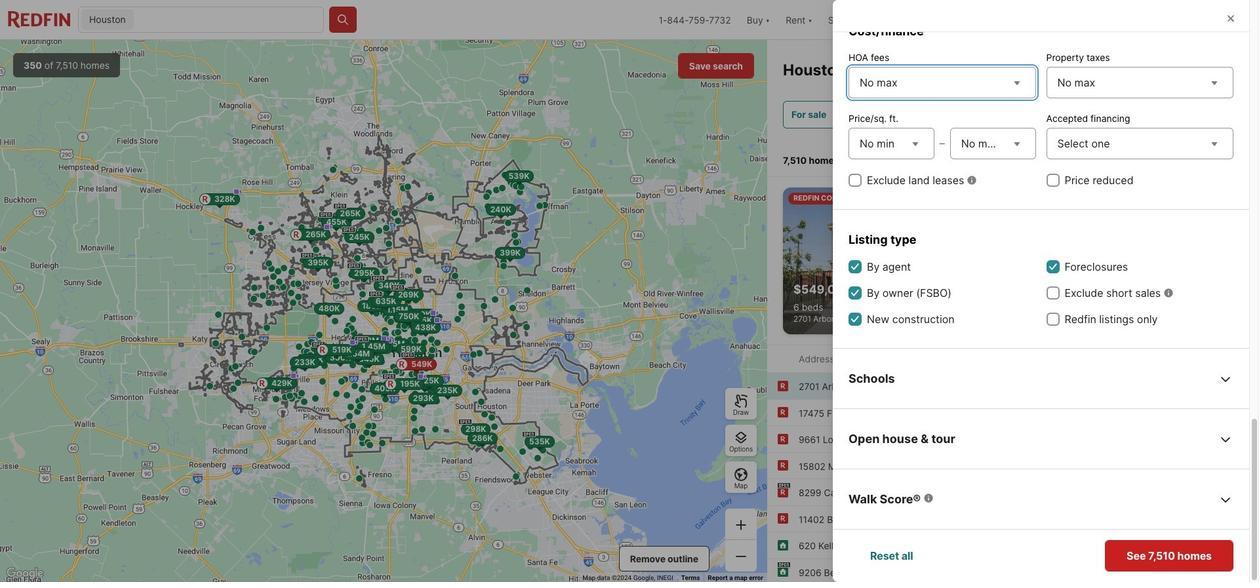Task type: locate. For each thing, give the bounding box(es) containing it.
None search field
[[136, 7, 323, 33]]

tab list
[[1118, 139, 1243, 177]]

map region
[[0, 40, 767, 582]]

select a min and max value element
[[849, 125, 1036, 162]]

dialog
[[833, 0, 1259, 582]]

None checkbox
[[849, 174, 862, 187], [1046, 174, 1059, 187], [1046, 260, 1059, 273], [1046, 287, 1059, 300], [849, 174, 862, 187], [1046, 174, 1059, 187], [1046, 260, 1059, 273], [1046, 287, 1059, 300]]

toggle search results photos view tab
[[1131, 141, 1182, 174]]

google image
[[3, 565, 47, 582]]

None checkbox
[[849, 260, 862, 273], [849, 287, 862, 300], [849, 313, 862, 326], [1046, 313, 1059, 326], [849, 260, 862, 273], [849, 287, 862, 300], [849, 313, 862, 326], [1046, 313, 1059, 326]]



Task type: vqa. For each thing, say whether or not it's contained in the screenshot.
"submit search" icon
yes



Task type: describe. For each thing, give the bounding box(es) containing it.
toggle search results table view tab
[[1185, 141, 1230, 174]]

submit search image
[[336, 13, 350, 26]]



